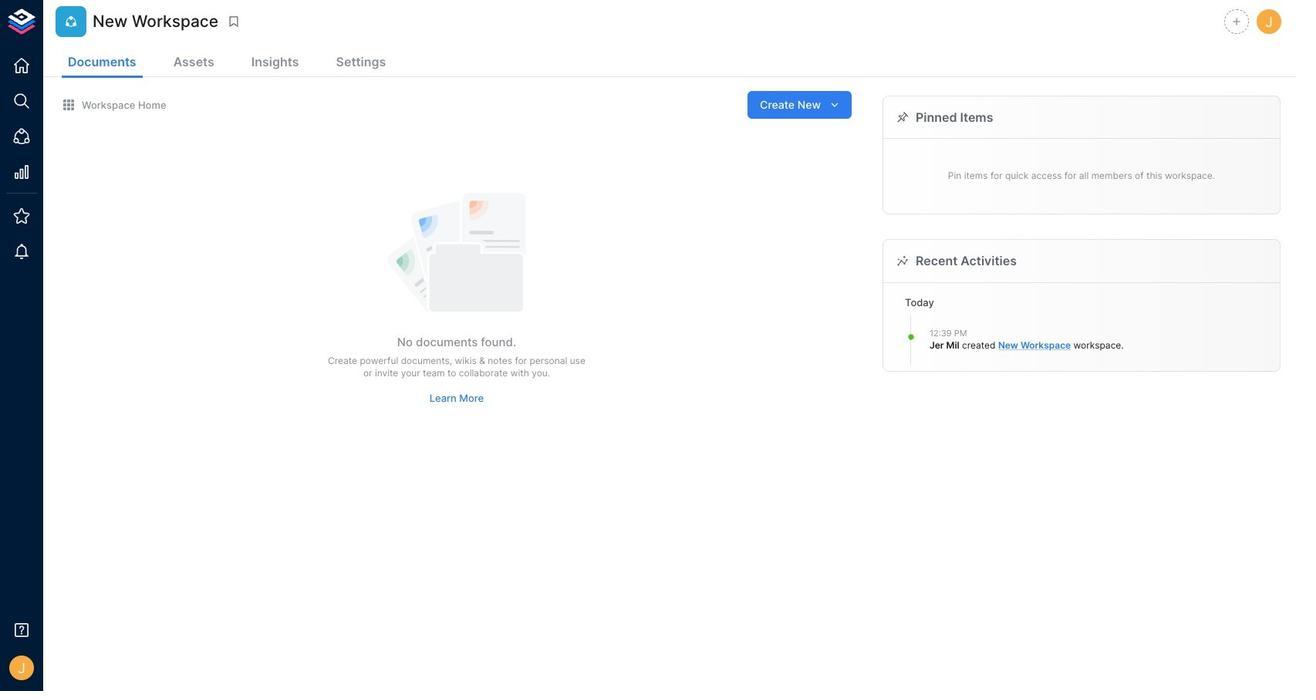 Task type: vqa. For each thing, say whether or not it's contained in the screenshot.
Bookmark Image
yes



Task type: describe. For each thing, give the bounding box(es) containing it.
bookmark image
[[227, 15, 241, 29]]



